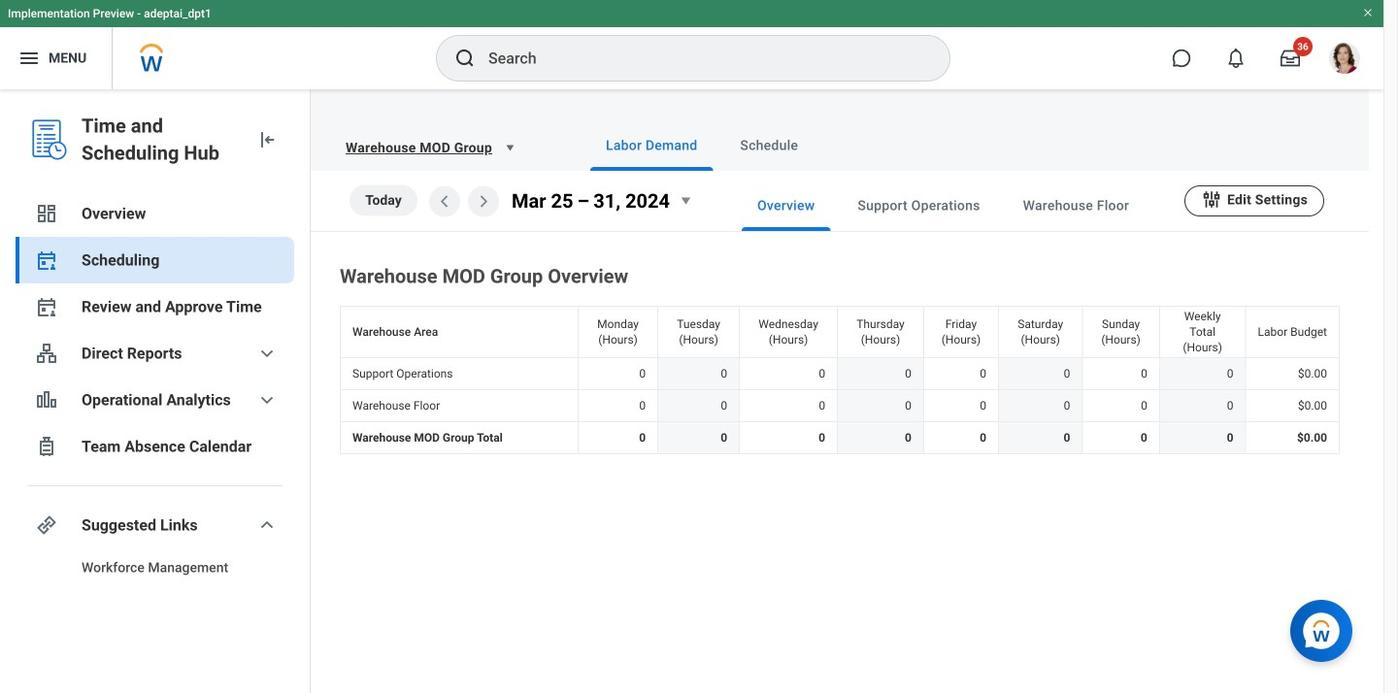 Task type: locate. For each thing, give the bounding box(es) containing it.
close environment banner image
[[1362, 7, 1374, 18]]

0 horizontal spatial caret down small image
[[500, 138, 520, 157]]

0 vertical spatial calendar user solid image
[[35, 249, 58, 272]]

tab panel
[[311, 171, 1369, 458]]

0 vertical spatial caret down small image
[[500, 138, 520, 157]]

caret down small image
[[500, 138, 520, 157], [674, 189, 697, 212]]

tab list
[[552, 120, 1346, 171], [703, 181, 1185, 231]]

1 horizontal spatial caret down small image
[[674, 189, 697, 212]]

dashboard image
[[35, 202, 58, 225]]

calendar user solid image
[[35, 249, 58, 272], [35, 295, 58, 319]]

1 vertical spatial calendar user solid image
[[35, 295, 58, 319]]

1 vertical spatial caret down small image
[[674, 189, 697, 212]]

chevron down small image
[[255, 514, 279, 537]]

banner
[[0, 0, 1384, 89]]



Task type: vqa. For each thing, say whether or not it's contained in the screenshot.
task timeoff image
yes



Task type: describe. For each thing, give the bounding box(es) containing it.
2 calendar user solid image from the top
[[35, 295, 58, 319]]

chevron left small image
[[433, 190, 456, 213]]

justify image
[[17, 47, 41, 70]]

navigation pane region
[[0, 89, 311, 693]]

notifications large image
[[1226, 49, 1246, 68]]

link image
[[35, 514, 58, 537]]

transformation import image
[[255, 128, 279, 151]]

inbox large image
[[1281, 49, 1300, 68]]

chevron right small image
[[472, 190, 495, 213]]

Search Workday  search field
[[488, 37, 910, 80]]

search image
[[454, 47, 477, 70]]

profile logan mcneil image
[[1329, 43, 1361, 78]]

0 vertical spatial tab list
[[552, 120, 1346, 171]]

configure image
[[1201, 189, 1223, 210]]

1 vertical spatial tab list
[[703, 181, 1185, 231]]

time and scheduling hub element
[[82, 113, 240, 167]]

task timeoff image
[[35, 435, 58, 458]]

1 calendar user solid image from the top
[[35, 249, 58, 272]]



